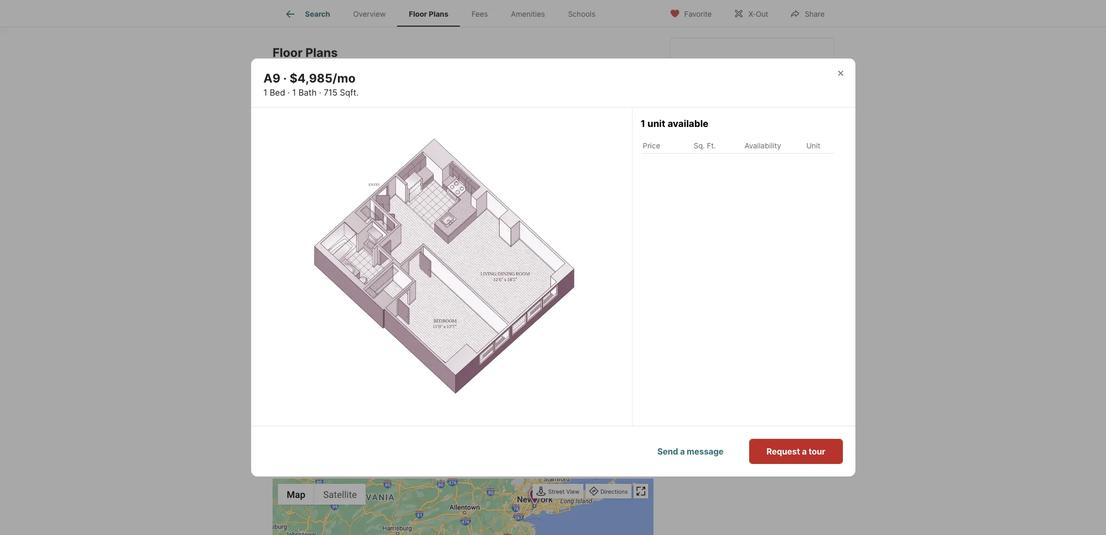 Task type: describe. For each thing, give the bounding box(es) containing it.
sq.
[[694, 141, 705, 150]]

a12 image
[[290, 256, 361, 305]]

schools
[[568, 10, 596, 18]]

view
[[566, 489, 580, 496]]

$5,244/mo
[[386, 263, 438, 274]]

sqft. for $5,244/mo
[[454, 280, 471, 289]]

map
[[287, 490, 305, 501]]

a for request a tour button inside a9 · $4,985/mo dialog
[[802, 447, 807, 457]]

1 vertical spatial new
[[407, 249, 422, 257]]

request a tour inside a9 · $4,985/mo dialog
[[767, 447, 826, 457]]

1 unit available for $5,244/mo
[[386, 302, 444, 312]]

available for $5,244/mo
[[410, 302, 444, 312]]

a for send a message button to the bottom
[[680, 447, 685, 457]]

1 vertical spatial plans
[[305, 46, 338, 60]]

unit for $4,985/mo
[[392, 207, 407, 218]]

street view
[[548, 489, 580, 496]]

tour for request a tour button inside a9 · $4,985/mo dialog
[[809, 447, 826, 457]]

menu bar containing map
[[278, 485, 366, 506]]

a12
[[386, 248, 399, 257]]

send a message for topmost send a message button
[[719, 140, 785, 150]]

availability
[[745, 141, 781, 150]]

floor plans inside tab
[[409, 10, 449, 18]]

request inside a9 · $4,985/mo dialog
[[767, 447, 800, 457]]

summary
[[305, 84, 338, 92]]

a9 · $4,985/mo dialog
[[226, 59, 855, 477]]

sq. ft.
[[694, 141, 716, 150]]

question
[[306, 367, 346, 378]]

1 vertical spatial ago
[[453, 249, 467, 257]]

1 bed · 1 bath · 715 sqft.
[[386, 186, 470, 195]]

search link
[[284, 8, 330, 20]]

1 vertical spatial floor plans
[[273, 46, 338, 60]]

0 horizontal spatial floor
[[273, 46, 303, 60]]

x-out
[[749, 9, 768, 18]]

search
[[305, 10, 330, 18]]

a for the top request a tour button
[[758, 106, 763, 117]]

fees
[[472, 10, 488, 18]]

plans inside tab
[[429, 10, 449, 18]]

about
[[349, 367, 375, 378]]

message for send a message button to the bottom
[[687, 447, 724, 457]]

fees tab
[[460, 2, 499, 27]]

schools tab
[[557, 2, 607, 27]]

directions button
[[586, 486, 631, 500]]

send a message for send a message button to the bottom
[[657, 447, 724, 457]]

1 horizontal spatial $4,985/mo
[[386, 169, 438, 180]]

x-
[[749, 9, 756, 18]]

1 vertical spatial new 4 hours ago
[[407, 249, 467, 257]]

street view button
[[534, 486, 582, 500]]

satellite button
[[314, 485, 366, 506]]

0 vertical spatial new
[[404, 155, 419, 163]]

bed inside a9 · $4,985/mo 1 bed · 1 bath · 715 sqft.
[[270, 87, 285, 98]]

bed for $4,985/mo
[[392, 186, 405, 195]]

1 unit available inside a9 · $4,985/mo dialog
[[641, 118, 709, 129]]

floor
[[395, 367, 417, 378]]

1 bed · 1 bath · 730 sqft.
[[386, 280, 471, 289]]

chelsea
[[683, 72, 725, 85]]

tab list containing search
[[273, 0, 615, 27]]

amenities tab
[[499, 2, 557, 27]]

0 vertical spatial send a message button
[[683, 132, 822, 158]]

amenities
[[511, 10, 545, 18]]

unit
[[807, 141, 821, 150]]

map button
[[278, 485, 314, 506]]

directions
[[601, 489, 628, 496]]

0 vertical spatial ago
[[450, 155, 464, 163]]

share button
[[781, 2, 834, 24]]

the
[[377, 367, 393, 378]]

have
[[273, 367, 296, 378]]

sqft. for $4,985/mo
[[453, 186, 470, 195]]



Task type: locate. For each thing, give the bounding box(es) containing it.
hours up 1 bed · 1 bath · 715 sqft.
[[426, 155, 449, 163]]

new up 1 bed · 1 bath · 715 sqft.
[[404, 155, 419, 163]]

hours up 730
[[429, 249, 452, 257]]

1 horizontal spatial message
[[749, 140, 785, 150]]

0 vertical spatial 4
[[421, 155, 425, 163]]

west
[[764, 57, 790, 69]]

x-out button
[[725, 2, 777, 24]]

plans up a9 · $4,985/mo 1 bed · 1 bath · 715 sqft.
[[305, 46, 338, 60]]

0 vertical spatial 1 unit available
[[641, 118, 709, 129]]

1 unit available down 1 bed · 1 bath · 715 sqft.
[[386, 207, 444, 218]]

message
[[749, 140, 785, 150], [687, 447, 724, 457]]

request a tour button
[[683, 99, 822, 124], [749, 440, 843, 465]]

a for topmost send a message button
[[742, 140, 747, 150]]

0 vertical spatial available
[[668, 118, 709, 129]]

bath for $4,985/mo
[[417, 186, 433, 195]]

plans left fees
[[429, 10, 449, 18]]

0 horizontal spatial floor plans
[[273, 46, 338, 60]]

tab list
[[273, 0, 615, 27]]

$4,985/mo inside a9 · $4,985/mo 1 bed · 1 bath · 715 sqft.
[[290, 71, 356, 86]]

ago up 1 bed · 1 bath · 730 sqft.
[[453, 249, 467, 257]]

a9 image
[[272, 135, 624, 399], [290, 162, 361, 211]]

unit for $5,244/mo
[[392, 302, 407, 312]]

floor plans tab
[[397, 2, 460, 27]]

1 vertical spatial request a tour
[[767, 447, 826, 457]]

overview tab
[[342, 2, 397, 27]]

favorite
[[684, 9, 712, 18]]

0 vertical spatial floor
[[409, 10, 427, 18]]

a
[[758, 106, 763, 117], [742, 140, 747, 150], [298, 367, 304, 378], [680, 447, 685, 457], [802, 447, 807, 457]]

1 vertical spatial hours
[[429, 249, 452, 257]]

4 up $5,244/mo
[[424, 249, 428, 257]]

1 horizontal spatial send
[[719, 140, 740, 150]]

0 vertical spatial request a tour button
[[683, 99, 822, 124]]

1 vertical spatial bed
[[392, 186, 405, 195]]

0 vertical spatial 715
[[324, 87, 338, 98]]

1 vertical spatial 1 unit available
[[386, 207, 444, 218]]

0 vertical spatial request a tour
[[723, 106, 782, 117]]

0 vertical spatial tour
[[765, 106, 782, 117]]

1 unit available
[[641, 118, 709, 129], [386, 207, 444, 218], [386, 302, 444, 312]]

1 vertical spatial send
[[657, 447, 678, 457]]

0 horizontal spatial message
[[687, 447, 724, 457]]

send for topmost send a message button
[[719, 140, 740, 150]]

1
[[263, 87, 267, 98], [292, 87, 296, 98], [641, 118, 645, 129], [386, 186, 390, 195], [411, 186, 415, 195], [386, 207, 390, 218], [386, 280, 390, 289], [411, 280, 415, 289], [386, 302, 390, 312]]

0 vertical spatial send
[[719, 140, 740, 150]]

send a message inside a9 · $4,985/mo dialog
[[657, 447, 724, 457]]

2 vertical spatial bed
[[392, 280, 405, 289]]

bed
[[270, 87, 285, 98], [392, 186, 405, 195], [392, 280, 405, 289]]

summary tab list
[[273, 73, 654, 103]]

0 vertical spatial $4,985/mo
[[290, 71, 356, 86]]

2 vertical spatial 1 unit available
[[386, 302, 444, 312]]

plans?
[[419, 367, 449, 378]]

ago
[[450, 155, 464, 163], [453, 249, 467, 257]]

0 horizontal spatial $4,985/mo
[[290, 71, 356, 86]]

message inside a9 · $4,985/mo dialog
[[687, 447, 724, 457]]

share
[[805, 9, 825, 18]]

0 vertical spatial bath
[[299, 87, 317, 98]]

available up sq.
[[668, 118, 709, 129]]

4 up 1 bed · 1 bath · 715 sqft.
[[421, 155, 425, 163]]

request a tour
[[723, 106, 782, 117], [767, 447, 826, 457]]

ago up 1 bed · 1 bath · 715 sqft.
[[450, 155, 464, 163]]

new 4 hours ago up 1 bed · 1 bath · 715 sqft.
[[404, 155, 464, 163]]

$4,985/mo
[[290, 71, 356, 86], [386, 169, 438, 180]]

1 vertical spatial $4,985/mo
[[386, 169, 438, 180]]

0 vertical spatial request
[[723, 106, 756, 117]]

send inside a9 · $4,985/mo dialog
[[657, 447, 678, 457]]

sqft. inside a9 · $4,985/mo 1 bed · 1 bath · 715 sqft.
[[340, 87, 359, 98]]

available down 1 bed · 1 bath · 730 sqft.
[[410, 302, 444, 312]]

0 horizontal spatial request
[[723, 106, 756, 117]]

unit
[[648, 118, 666, 129], [392, 207, 407, 218], [392, 302, 407, 312]]

1 vertical spatial send a message
[[657, 447, 724, 457]]

a9 · $4,985/mo 1 bed · 1 bath · 715 sqft.
[[263, 71, 359, 98]]

bath inside a9 · $4,985/mo 1 bed · 1 bath · 715 sqft.
[[299, 87, 317, 98]]

available inside a9 · $4,985/mo dialog
[[668, 118, 709, 129]]

avalon west chelsea
[[683, 57, 790, 85]]

1 vertical spatial 4
[[424, 249, 428, 257]]

2 vertical spatial unit
[[392, 302, 407, 312]]

·
[[283, 71, 287, 86], [288, 87, 290, 98], [319, 87, 321, 98], [407, 186, 409, 195], [435, 186, 437, 195], [407, 280, 409, 289], [435, 280, 437, 289]]

1 horizontal spatial 715
[[439, 186, 451, 195]]

0 vertical spatial plans
[[429, 10, 449, 18]]

tour inside a9 · $4,985/mo dialog
[[809, 447, 826, 457]]

floor plans up a9 · $4,985/mo 1 bed · 1 bath · 715 sqft.
[[273, 46, 338, 60]]

1 unit available down 1 bed · 1 bath · 730 sqft.
[[386, 302, 444, 312]]

$4,985/mo right "a9"
[[290, 71, 356, 86]]

tour for the top request a tour button
[[765, 106, 782, 117]]

available down 1 bed · 1 bath · 715 sqft.
[[410, 207, 444, 218]]

0 horizontal spatial send
[[657, 447, 678, 457]]

floor plans left fees
[[409, 10, 449, 18]]

avalon
[[726, 57, 761, 69]]

new
[[404, 155, 419, 163], [407, 249, 422, 257]]

ft.
[[707, 141, 716, 150]]

$4,985/mo up 1 bed · 1 bath · 715 sqft.
[[386, 169, 438, 180]]

new 4 hours ago
[[404, 155, 464, 163], [407, 249, 467, 257]]

contact
[[683, 57, 726, 69]]

a9 image inside dialog
[[272, 135, 624, 399]]

floor right overview
[[409, 10, 427, 18]]

unit up the price
[[648, 118, 666, 129]]

0 vertical spatial unit
[[648, 118, 666, 129]]

menu bar
[[278, 485, 366, 506]]

plans
[[429, 10, 449, 18], [305, 46, 338, 60]]

out
[[756, 9, 768, 18]]

0 horizontal spatial plans
[[305, 46, 338, 60]]

bath for $5,244/mo
[[417, 280, 433, 289]]

satellite
[[323, 490, 357, 501]]

1 horizontal spatial plans
[[429, 10, 449, 18]]

sqft.
[[340, 87, 359, 98], [453, 186, 470, 195], [454, 280, 471, 289]]

floor up "a9"
[[273, 46, 303, 60]]

price
[[643, 141, 660, 150]]

1 horizontal spatial floor
[[409, 10, 427, 18]]

overview
[[353, 10, 386, 18]]

send a message
[[719, 140, 785, 150], [657, 447, 724, 457]]

0 horizontal spatial tour
[[765, 106, 782, 117]]

1 horizontal spatial tour
[[809, 447, 826, 457]]

0 vertical spatial hours
[[426, 155, 449, 163]]

1 vertical spatial available
[[410, 207, 444, 218]]

1 vertical spatial sqft.
[[453, 186, 470, 195]]

0 horizontal spatial 715
[[324, 87, 338, 98]]

1 horizontal spatial request
[[767, 447, 800, 457]]

730
[[439, 280, 452, 289]]

request
[[723, 106, 756, 117], [767, 447, 800, 457]]

hours
[[426, 155, 449, 163], [429, 249, 452, 257]]

1 vertical spatial request
[[767, 447, 800, 457]]

715 inside a9 · $4,985/mo 1 bed · 1 bath · 715 sqft.
[[324, 87, 338, 98]]

2 vertical spatial bath
[[417, 280, 433, 289]]

unit inside a9 · $4,985/mo dialog
[[648, 118, 666, 129]]

1 vertical spatial send a message button
[[640, 440, 741, 465]]

street
[[548, 489, 565, 496]]

0 vertical spatial sqft.
[[340, 87, 359, 98]]

request a tour button inside a9 · $4,985/mo dialog
[[749, 440, 843, 465]]

2 vertical spatial available
[[410, 302, 444, 312]]

1 vertical spatial floor
[[273, 46, 303, 60]]

favorite button
[[661, 2, 721, 24]]

floor plans
[[409, 10, 449, 18], [273, 46, 338, 60]]

1 horizontal spatial floor plans
[[409, 10, 449, 18]]

bed for $5,244/mo
[[392, 280, 405, 289]]

floor
[[409, 10, 427, 18], [273, 46, 303, 60]]

0 vertical spatial bed
[[270, 87, 285, 98]]

tour
[[765, 106, 782, 117], [809, 447, 826, 457]]

0 vertical spatial send a message
[[719, 140, 785, 150]]

2 vertical spatial sqft.
[[454, 280, 471, 289]]

1 vertical spatial unit
[[392, 207, 407, 218]]

0 vertical spatial floor plans
[[409, 10, 449, 18]]

summary tab
[[275, 75, 369, 101]]

new up $5,244/mo
[[407, 249, 422, 257]]

send a message button
[[683, 132, 822, 158], [640, 440, 741, 465]]

unit down 1 bed · 1 bath · 730 sqft.
[[392, 302, 407, 312]]

1 vertical spatial tour
[[809, 447, 826, 457]]

send
[[719, 140, 740, 150], [657, 447, 678, 457]]

floor inside tab
[[409, 10, 427, 18]]

new 4 hours ago up $5,244/mo
[[407, 249, 467, 257]]

have a question about the floor plans?
[[273, 367, 449, 378]]

a9
[[263, 71, 280, 86]]

1 vertical spatial bath
[[417, 186, 433, 195]]

available for $4,985/mo
[[410, 207, 444, 218]]

map region
[[175, 356, 711, 536]]

0 vertical spatial message
[[749, 140, 785, 150]]

0 vertical spatial new 4 hours ago
[[404, 155, 464, 163]]

1 vertical spatial request a tour button
[[749, 440, 843, 465]]

1 vertical spatial message
[[687, 447, 724, 457]]

unit down 1 bed · 1 bath · 715 sqft.
[[392, 207, 407, 218]]

available
[[668, 118, 709, 129], [410, 207, 444, 218], [410, 302, 444, 312]]

1 unit available for $4,985/mo
[[386, 207, 444, 218]]

send for send a message button to the bottom
[[657, 447, 678, 457]]

715
[[324, 87, 338, 98], [439, 186, 451, 195]]

1 vertical spatial 715
[[439, 186, 451, 195]]

bath
[[299, 87, 317, 98], [417, 186, 433, 195], [417, 280, 433, 289]]

1 unit available up the price
[[641, 118, 709, 129]]

message for topmost send a message button
[[749, 140, 785, 150]]

4
[[421, 155, 425, 163], [424, 249, 428, 257]]



Task type: vqa. For each thing, say whether or not it's contained in the screenshot.
the bottommost 4
yes



